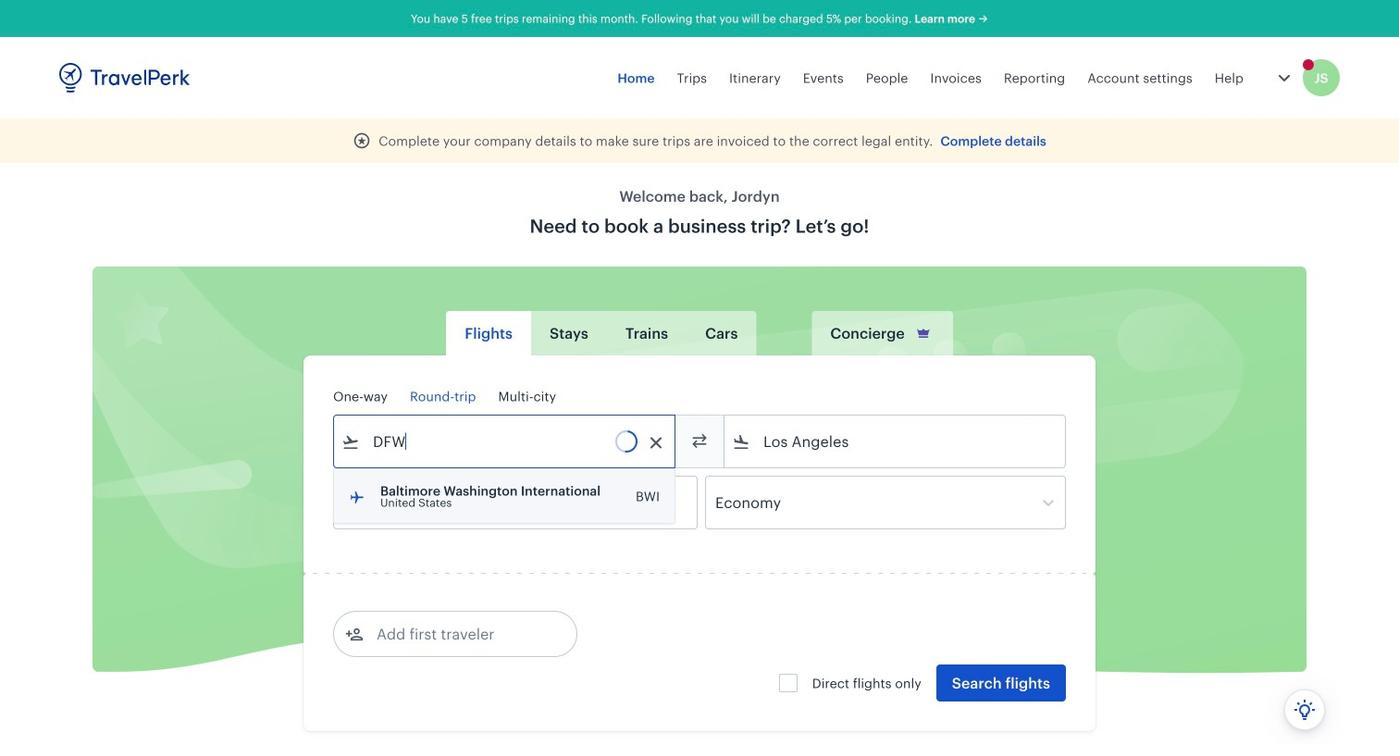 Task type: vqa. For each thing, say whether or not it's contained in the screenshot.
the Move forward to switch to the next month. image
no



Task type: locate. For each thing, give the bounding box(es) containing it.
Add first traveler search field
[[364, 619, 556, 649]]

Depart text field
[[360, 477, 456, 529]]



Task type: describe. For each thing, give the bounding box(es) containing it.
To search field
[[751, 427, 1041, 456]]

Return text field
[[470, 477, 566, 529]]

From search field
[[360, 427, 651, 456]]



